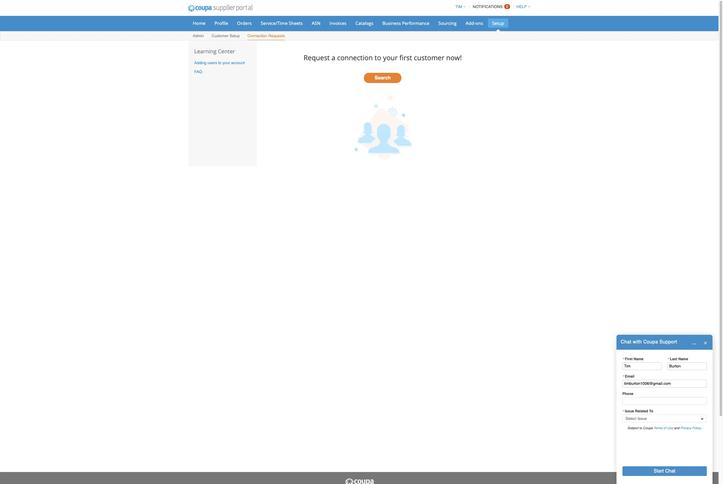 Task type: locate. For each thing, give the bounding box(es) containing it.
invoices
[[330, 20, 347, 26]]

coupa right the with
[[644, 340, 658, 345]]

* inside * last name
[[668, 358, 670, 361]]

issue
[[625, 410, 634, 414]]

coupa
[[644, 340, 658, 345], [643, 427, 653, 431]]

None text field
[[623, 363, 662, 371], [668, 363, 707, 371], [623, 363, 662, 371], [668, 363, 707, 371]]

2 horizontal spatial to
[[640, 427, 642, 431]]

invoices link
[[326, 19, 351, 28]]

your left first at the right top of page
[[383, 53, 398, 62]]

coupa supplier portal image
[[184, 1, 257, 16], [344, 479, 374, 485]]

email
[[625, 375, 635, 379]]

business performance link
[[379, 19, 433, 28]]

None text field
[[623, 380, 707, 388]]

privacy policy link
[[681, 427, 701, 431]]

to right subject
[[640, 427, 642, 431]]

.
[[701, 427, 702, 431]]

name right last at the right of page
[[679, 357, 689, 362]]

search button
[[364, 73, 402, 83]]

faq
[[194, 70, 202, 74]]

to inside chat with coupa support dialog
[[640, 427, 642, 431]]

1 vertical spatial coupa supplier portal image
[[344, 479, 374, 485]]

catalogs
[[356, 20, 374, 26]]

coupa left 'terms'
[[643, 427, 653, 431]]

ons
[[476, 20, 483, 26]]

0 horizontal spatial name
[[634, 357, 644, 362]]

* inside * first name
[[623, 358, 625, 361]]

None button
[[623, 467, 707, 477]]

* inside * issue related to
[[623, 410, 625, 414]]

chat
[[621, 340, 632, 345]]

sheets
[[289, 20, 303, 26]]

name right first
[[634, 357, 644, 362]]

subject
[[628, 427, 639, 431]]

tim link
[[453, 5, 466, 9]]

help link
[[514, 5, 531, 9]]

service/time sheets link
[[257, 19, 307, 28]]

and
[[674, 427, 680, 431]]

name for last name
[[679, 357, 689, 362]]

home
[[193, 20, 206, 26]]

add-ons
[[466, 20, 483, 26]]

1 vertical spatial setup
[[230, 34, 240, 38]]

none field inside chat with coupa support dialog
[[623, 415, 707, 423]]

adding users to your account
[[194, 61, 245, 65]]

0 horizontal spatial text default image
[[693, 341, 697, 345]]

none button inside chat with coupa support dialog
[[623, 467, 707, 477]]

to up search button
[[375, 53, 381, 62]]

Select Issue text field
[[623, 415, 707, 423]]

* left email
[[623, 375, 625, 379]]

admin
[[193, 34, 204, 38]]

0 horizontal spatial to
[[218, 61, 221, 65]]

notifications
[[473, 5, 503, 9]]

setup link
[[488, 19, 508, 28]]

setup right "customer"
[[230, 34, 240, 38]]

1 horizontal spatial setup
[[492, 20, 504, 26]]

* left last at the right of page
[[668, 358, 670, 361]]

2 name from the left
[[679, 357, 689, 362]]

your
[[383, 53, 398, 62], [223, 61, 230, 65]]

0 vertical spatial setup
[[492, 20, 504, 26]]

* for last
[[668, 358, 670, 361]]

setup
[[492, 20, 504, 26], [230, 34, 240, 38]]

orders link
[[233, 19, 256, 28]]

chat with coupa support
[[621, 340, 678, 345]]

name
[[634, 357, 644, 362], [679, 357, 689, 362]]

navigation
[[453, 1, 531, 13]]

terms
[[654, 427, 663, 431]]

setup inside setup link
[[492, 20, 504, 26]]

of
[[664, 427, 667, 431]]

search
[[375, 75, 391, 81]]

connection
[[337, 53, 373, 62]]

1 horizontal spatial name
[[679, 357, 689, 362]]

* left issue
[[623, 410, 625, 414]]

customer
[[212, 34, 229, 38]]

* issue related to
[[623, 410, 654, 414]]

first
[[625, 357, 633, 362]]

text default image
[[693, 341, 697, 345], [704, 342, 708, 345]]

customer setup
[[212, 34, 240, 38]]

to
[[375, 53, 381, 62], [218, 61, 221, 65], [640, 427, 642, 431]]

* inside * email
[[623, 375, 625, 379]]

profile
[[215, 20, 228, 26]]

0 horizontal spatial coupa supplier portal image
[[184, 1, 257, 16]]

catalogs link
[[352, 19, 377, 28]]

admin link
[[193, 32, 204, 40]]

* last name
[[668, 357, 689, 362]]

coupa for support
[[644, 340, 658, 345]]

None field
[[623, 415, 707, 423]]

0 vertical spatial coupa
[[644, 340, 658, 345]]

notifications 0
[[473, 4, 509, 9]]

setup down notifications 0
[[492, 20, 504, 26]]

request a connection to your first customer now!
[[304, 53, 462, 62]]

* left first
[[623, 358, 625, 361]]

*
[[623, 358, 625, 361], [668, 358, 670, 361], [623, 375, 625, 379], [623, 410, 625, 414]]

navigation containing notifications 0
[[453, 1, 531, 13]]

1 name from the left
[[634, 357, 644, 362]]

* for first
[[623, 358, 625, 361]]

1 horizontal spatial your
[[383, 53, 398, 62]]

to right users
[[218, 61, 221, 65]]

0
[[506, 4, 509, 9]]

chat with coupa support dialog
[[617, 335, 713, 485]]

* for email
[[623, 375, 625, 379]]

your down the center
[[223, 61, 230, 65]]

profile link
[[211, 19, 232, 28]]

tim
[[456, 5, 462, 9]]

1 vertical spatial coupa
[[643, 427, 653, 431]]

0 horizontal spatial setup
[[230, 34, 240, 38]]



Task type: describe. For each thing, give the bounding box(es) containing it.
account
[[231, 61, 245, 65]]

request
[[304, 53, 330, 62]]

service/time
[[261, 20, 288, 26]]

a
[[332, 53, 336, 62]]

asn
[[312, 20, 321, 26]]

learning center
[[194, 48, 235, 55]]

privacy
[[681, 427, 692, 431]]

name for first name
[[634, 357, 644, 362]]

business performance
[[383, 20, 430, 26]]

business
[[383, 20, 401, 26]]

faq link
[[194, 70, 202, 74]]

performance
[[402, 20, 430, 26]]

help
[[517, 5, 527, 9]]

requests
[[269, 34, 285, 38]]

learning
[[194, 48, 217, 55]]

add-ons link
[[462, 19, 487, 28]]

support
[[660, 340, 678, 345]]

adding
[[194, 61, 207, 65]]

now!
[[446, 53, 462, 62]]

sourcing link
[[435, 19, 461, 28]]

home link
[[189, 19, 210, 28]]

customer
[[414, 53, 445, 62]]

connection requests
[[248, 34, 285, 38]]

first
[[400, 53, 412, 62]]

use
[[668, 427, 673, 431]]

coupa for terms
[[643, 427, 653, 431]]

* first name
[[623, 357, 644, 362]]

related
[[635, 410, 648, 414]]

last
[[670, 357, 678, 362]]

terms of use link
[[654, 427, 673, 431]]

setup inside customer setup link
[[230, 34, 240, 38]]

subject to coupa terms of use and privacy policy .
[[628, 427, 702, 431]]

Phone telephone field
[[623, 398, 707, 406]]

0 horizontal spatial your
[[223, 61, 230, 65]]

center
[[218, 48, 235, 55]]

asn link
[[308, 19, 325, 28]]

policy
[[693, 427, 701, 431]]

connection
[[248, 34, 267, 38]]

service/time sheets
[[261, 20, 303, 26]]

users
[[208, 61, 217, 65]]

0 vertical spatial coupa supplier portal image
[[184, 1, 257, 16]]

1 horizontal spatial to
[[375, 53, 381, 62]]

to
[[649, 410, 654, 414]]

* for issue
[[623, 410, 625, 414]]

1 horizontal spatial coupa supplier portal image
[[344, 479, 374, 485]]

1 horizontal spatial text default image
[[704, 342, 708, 345]]

add-
[[466, 20, 476, 26]]

* email
[[623, 375, 635, 379]]

with
[[633, 340, 642, 345]]

adding users to your account link
[[194, 61, 245, 65]]

sourcing
[[439, 20, 457, 26]]

orders
[[237, 20, 252, 26]]

phone
[[623, 392, 634, 397]]

connection requests link
[[247, 32, 285, 40]]

customer setup link
[[211, 32, 240, 40]]



Task type: vqa. For each thing, say whether or not it's contained in the screenshot.
'Coupa' inside Chat with Coupa Support BUTTON
no



